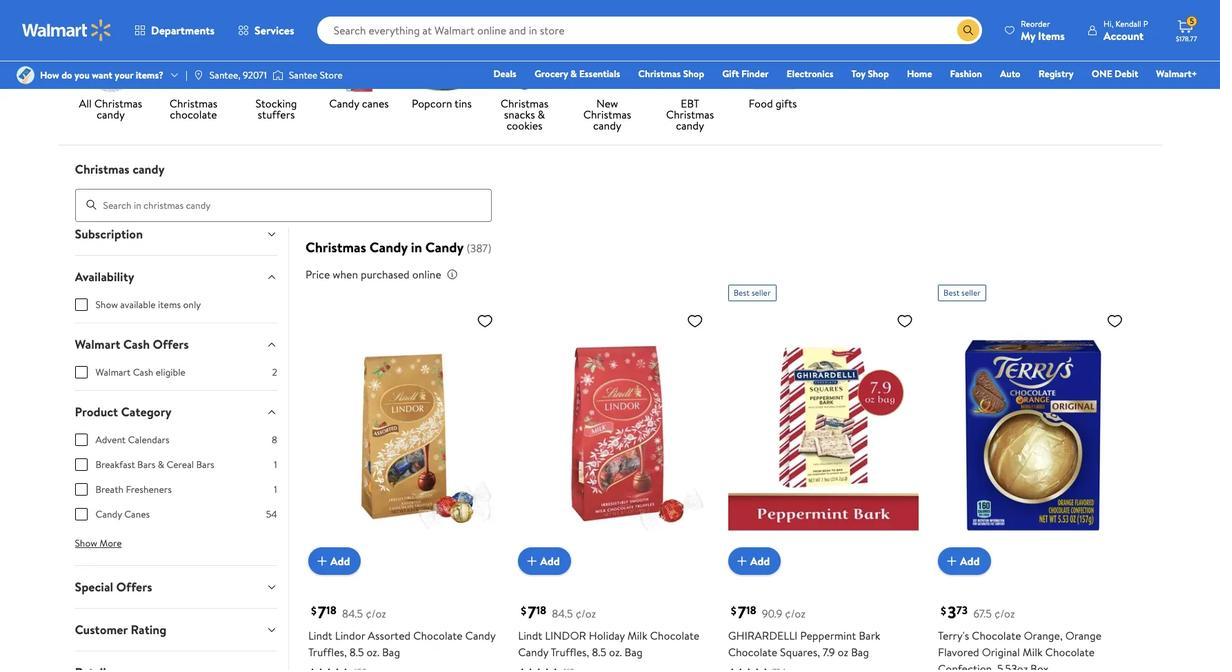 Task type: locate. For each thing, give the bounding box(es) containing it.
2 horizontal spatial 7
[[738, 601, 746, 624]]

2 lindt from the left
[[518, 629, 542, 644]]

1 down 8
[[274, 458, 277, 472]]

& inside product category "group"
[[158, 458, 164, 472]]

shop up the ebt
[[683, 67, 704, 81]]

1 up the 54 on the left of the page
[[274, 483, 277, 497]]

1 horizontal spatial &
[[538, 107, 545, 122]]

popcorn tins
[[412, 96, 472, 111]]

product category
[[75, 404, 171, 421]]

registry
[[1039, 67, 1074, 81]]

finder
[[742, 67, 769, 81]]

special
[[75, 579, 113, 596]]

3 18 from the left
[[746, 603, 756, 619]]

0 horizontal spatial bars
[[137, 458, 156, 472]]

oz
[[838, 645, 848, 660]]

chocolate up original
[[972, 629, 1021, 644]]

1 horizontal spatial |
[[1039, 1, 1041, 17]]

84.5
[[342, 606, 363, 622], [552, 606, 573, 622]]

chocolate right assorted
[[413, 629, 463, 644]]

chocolate inside the $ 7 18 84.5 ¢/oz lindt lindor holiday milk chocolate candy truffles, 8.5 oz. bag
[[650, 629, 700, 644]]

¢/oz inside $ 3 73 67.5 ¢/oz terry's chocolate orange, orange flavored original milk chocolate confection, 5.53oz box
[[995, 606, 1015, 622]]

add to cart image for the ghirardelli peppermint bark chocolate squares, 7.9 oz bag 'image'
[[734, 553, 750, 570]]

product category tab
[[64, 391, 288, 433]]

cash up walmart cash eligible
[[123, 336, 150, 353]]

walmart down "walmart cash offers"
[[96, 366, 131, 380]]

one debit
[[1092, 67, 1138, 81]]

1 vertical spatial subscription
[[75, 226, 143, 243]]

toy shop link
[[845, 66, 895, 81]]

show for show available items only
[[96, 298, 118, 312]]

¢/oz right 67.5
[[995, 606, 1015, 622]]

candy inside product category "group"
[[96, 508, 122, 522]]

7 for $ 7 18 84.5 ¢/oz lindt lindor assorted chocolate candy truffles, 8.5 oz. bag
[[318, 601, 326, 624]]

shop for christmas shop
[[683, 67, 704, 81]]

None checkbox
[[75, 434, 87, 446], [75, 459, 87, 471], [75, 484, 87, 496], [75, 509, 87, 521], [75, 434, 87, 446], [75, 459, 87, 471], [75, 484, 87, 496], [75, 509, 87, 521]]

 image
[[17, 66, 34, 84]]

¢/oz inside "$ 7 18 84.5 ¢/oz lindt lindor assorted chocolate candy truffles, 8.5 oz. bag"
[[366, 606, 386, 622]]

2 8.5 from the left
[[592, 645, 606, 660]]

show right show available items only checkbox
[[96, 298, 118, 312]]

¢/oz up lindor
[[576, 606, 596, 622]]

product category button
[[64, 391, 288, 433]]

1 horizontal spatial 84.5
[[552, 606, 573, 622]]

ebt christmas candy link
[[654, 43, 726, 134]]

7 inside $ 7 18 90.9 ¢/oz ghirardelli peppermint bark chocolate squares, 7.9 oz bag
[[738, 601, 746, 624]]

4 add button from the left
[[938, 548, 991, 575]]

shop right toy
[[868, 67, 889, 81]]

candy inside new christmas candy
[[593, 118, 621, 133]]

orange,
[[1024, 629, 1063, 644]]

add to cart image
[[314, 553, 330, 570], [524, 553, 540, 570], [734, 553, 750, 570], [944, 553, 960, 570]]

christmas down essentials
[[583, 107, 631, 122]]

fresheners
[[126, 483, 172, 497]]

1 horizontal spatial shop
[[868, 67, 889, 81]]

1 lindt from the left
[[308, 629, 332, 644]]

1 horizontal spatial oz.
[[609, 645, 622, 660]]

1 vertical spatial &
[[538, 107, 545, 122]]

0 vertical spatial cash
[[123, 336, 150, 353]]

2 7 from the left
[[528, 601, 536, 624]]

walmart cash eligible
[[96, 366, 185, 380]]

candy inside all christmas candy
[[97, 107, 125, 122]]

0 horizontal spatial milk
[[628, 629, 648, 644]]

¢/oz for $ 7 18 90.9 ¢/oz ghirardelli peppermint bark chocolate squares, 7.9 oz bag
[[785, 606, 806, 622]]

0 vertical spatial milk
[[628, 629, 648, 644]]

1 horizontal spatial subscription
[[416, 2, 468, 16]]

add to cart image for terry's chocolate orange, orange flavored original milk chocolate confection, 5.53oz box image
[[944, 553, 960, 570]]

bark
[[859, 629, 881, 644]]

christmas candy in candy (387)
[[306, 238, 492, 256]]

christmas up the search image
[[75, 161, 130, 178]]

1 shop from the left
[[683, 67, 704, 81]]

christmas up when
[[306, 238, 366, 256]]

18 inside $ 7 18 90.9 ¢/oz ghirardelli peppermint bark chocolate squares, 7.9 oz bag
[[746, 603, 756, 619]]

christmas up cookies
[[501, 96, 549, 111]]

availability tab
[[64, 256, 288, 298]]

items
[[158, 298, 181, 312]]

1 horizontal spatial bag
[[625, 645, 643, 660]]

0 vertical spatial 1
[[274, 458, 277, 472]]

0 horizontal spatial offers
[[116, 579, 152, 596]]

truffles, inside "$ 7 18 84.5 ¢/oz lindt lindor assorted chocolate candy truffles, 8.5 oz. bag"
[[308, 645, 347, 660]]

0 horizontal spatial shop
[[683, 67, 704, 81]]

2 $ from the left
[[521, 604, 526, 619]]

1 add from the left
[[330, 554, 350, 569]]

show
[[96, 298, 118, 312], [75, 537, 97, 551]]

90.9
[[762, 606, 782, 622]]

2 add to cart image from the left
[[524, 553, 540, 570]]

1 8.5 from the left
[[350, 645, 364, 660]]

0 horizontal spatial best
[[734, 287, 750, 298]]

category
[[121, 404, 171, 421]]

 image
[[272, 68, 283, 82], [193, 70, 204, 81]]

all
[[518, 2, 528, 16]]

chocolate
[[413, 629, 463, 644], [650, 629, 700, 644], [972, 629, 1021, 644], [728, 645, 778, 660], [1045, 645, 1095, 660]]

availability button
[[64, 256, 288, 298]]

& for christmas snacks & cookies
[[538, 107, 545, 122]]

1 horizontal spatial seller
[[962, 287, 981, 298]]

chocolate right holiday
[[650, 629, 700, 644]]

3 add to cart image from the left
[[734, 553, 750, 570]]

cash inside dropdown button
[[123, 336, 150, 353]]

legal information image
[[447, 269, 458, 280]]

product category group
[[75, 433, 277, 533]]

1 horizontal spatial 7
[[528, 601, 536, 624]]

canes
[[362, 96, 389, 111]]

2 ¢/oz from the left
[[576, 606, 596, 622]]

7
[[318, 601, 326, 624], [528, 601, 536, 624], [738, 601, 746, 624]]

0 horizontal spatial &
[[158, 458, 164, 472]]

lindt lindor assorted chocolate candy truffles, 8.5 oz. bag image
[[308, 307, 499, 564]]

lindt inside the $ 7 18 84.5 ¢/oz lindt lindor holiday milk chocolate candy truffles, 8.5 oz. bag
[[518, 629, 542, 644]]

3 bag from the left
[[851, 645, 869, 660]]

calendars
[[128, 433, 169, 447]]

$
[[311, 604, 317, 619], [521, 604, 526, 619], [731, 604, 736, 619], [941, 604, 946, 619]]

original
[[982, 645, 1020, 660]]

1 vertical spatial show
[[75, 537, 97, 551]]

walmart down show available items only checkbox
[[75, 336, 120, 353]]

walmart cash offers button
[[64, 324, 288, 366]]

1 truffles, from the left
[[308, 645, 347, 660]]

departments
[[151, 23, 215, 38]]

2 add from the left
[[540, 554, 560, 569]]

new
[[596, 96, 618, 111]]

4 ¢/oz from the left
[[995, 606, 1015, 622]]

1 horizontal spatial best
[[944, 287, 960, 298]]

2 vertical spatial &
[[158, 458, 164, 472]]

2 best seller from the left
[[944, 287, 981, 298]]

walmart image
[[22, 19, 112, 41]]

1 best from the left
[[734, 287, 750, 298]]

breakfast bars & cereal bars
[[96, 458, 214, 472]]

terry's
[[938, 629, 969, 644]]

Search in christmas candy search field
[[75, 189, 491, 222]]

account
[[1104, 28, 1144, 43]]

sort by |
[[999, 1, 1041, 17]]

4 add to cart image from the left
[[944, 553, 960, 570]]

0 vertical spatial show
[[96, 298, 118, 312]]

1 horizontal spatial offers
[[153, 336, 189, 353]]

auto
[[1000, 67, 1021, 81]]

None checkbox
[[75, 366, 87, 379]]

1 ¢/oz from the left
[[366, 606, 386, 622]]

8.5 inside the $ 7 18 84.5 ¢/oz lindt lindor holiday milk chocolate candy truffles, 8.5 oz. bag
[[592, 645, 606, 660]]

cash for offers
[[123, 336, 150, 353]]

| right by
[[1039, 1, 1041, 17]]

1 $ from the left
[[311, 604, 317, 619]]

0 horizontal spatial best seller
[[734, 287, 771, 298]]

 image right 92071
[[272, 68, 283, 82]]

cereal
[[167, 458, 194, 472]]

| inside sort and filter section element
[[1039, 1, 1041, 17]]

0 horizontal spatial seller
[[752, 287, 771, 298]]

bag right 'oz'
[[851, 645, 869, 660]]

cash left 'eligible'
[[133, 366, 153, 380]]

want
[[92, 68, 112, 82]]

1 add button from the left
[[308, 548, 361, 575]]

4 add from the left
[[960, 554, 980, 569]]

oz. down holiday
[[609, 645, 622, 660]]

shop
[[683, 67, 704, 81], [868, 67, 889, 81]]

1 seller from the left
[[752, 287, 771, 298]]

1 vertical spatial offers
[[116, 579, 152, 596]]

& right grocery
[[570, 67, 577, 81]]

2 horizontal spatial &
[[570, 67, 577, 81]]

christmas inside 'search field'
[[75, 161, 130, 178]]

bars right cereal
[[196, 458, 214, 472]]

2 horizontal spatial 18
[[746, 603, 756, 619]]

reorder my items
[[1021, 18, 1065, 43]]

popcorn
[[412, 96, 452, 111]]

3 add button from the left
[[728, 548, 781, 575]]

subscription tab
[[64, 213, 288, 255]]

candy inside the $ 7 18 84.5 ¢/oz lindt lindor holiday milk chocolate candy truffles, 8.5 oz. bag
[[518, 645, 548, 660]]

8.5 down lindor
[[350, 645, 364, 660]]

food gifts image
[[748, 43, 798, 92]]

grocery
[[534, 67, 568, 81]]

milk
[[628, 629, 648, 644], [1023, 645, 1043, 660]]

3 7 from the left
[[738, 601, 746, 624]]

 image left santee,
[[193, 70, 204, 81]]

84.5 inside the $ 7 18 84.5 ¢/oz lindt lindor holiday milk chocolate candy truffles, 8.5 oz. bag
[[552, 606, 573, 622]]

1 horizontal spatial 8.5
[[592, 645, 606, 660]]

store
[[112, 2, 134, 16]]

& left cereal
[[158, 458, 164, 472]]

2 seller from the left
[[962, 287, 981, 298]]

2 1 from the top
[[274, 483, 277, 497]]

 image for santee store
[[272, 68, 283, 82]]

Walmart Site-Wide search field
[[317, 17, 982, 44]]

candy inside ebt christmas candy
[[676, 118, 704, 133]]

advent calendars
[[96, 433, 169, 447]]

candy
[[97, 107, 125, 122], [593, 118, 621, 133], [676, 118, 704, 133], [133, 161, 165, 178]]

terry's chocolate orange, orange flavored original milk chocolate confection, 5.53oz box image
[[938, 307, 1129, 564]]

3 add from the left
[[750, 554, 770, 569]]

christmas down christmas chocolate image
[[169, 96, 217, 111]]

2 18 from the left
[[536, 603, 547, 619]]

0 horizontal spatial oz.
[[367, 645, 379, 660]]

18 inside the $ 7 18 84.5 ¢/oz lindt lindor holiday milk chocolate candy truffles, 8.5 oz. bag
[[536, 603, 547, 619]]

0 horizontal spatial 7
[[318, 601, 326, 624]]

1 horizontal spatial bars
[[196, 458, 214, 472]]

0 horizontal spatial 8.5
[[350, 645, 364, 660]]

food gifts
[[749, 96, 797, 111]]

best seller for 7
[[734, 287, 771, 298]]

show left more
[[75, 537, 97, 551]]

cookies
[[507, 118, 543, 133]]

2 best from the left
[[944, 287, 960, 298]]

¢/oz for $ 7 18 84.5 ¢/oz lindt lindor assorted chocolate candy truffles, 8.5 oz. bag
[[366, 606, 386, 622]]

offers inside tab
[[153, 336, 189, 353]]

7 inside the $ 7 18 84.5 ¢/oz lindt lindor holiday milk chocolate candy truffles, 8.5 oz. bag
[[528, 601, 536, 624]]

0 vertical spatial walmart
[[75, 336, 120, 353]]

1 1 from the top
[[274, 458, 277, 472]]

rating
[[131, 622, 166, 639]]

2 horizontal spatial bag
[[851, 645, 869, 660]]

73
[[956, 603, 968, 619]]

walmart for walmart cash eligible
[[96, 366, 131, 380]]

1 bag from the left
[[382, 645, 400, 660]]

1 horizontal spatial lindt
[[518, 629, 542, 644]]

special offers
[[75, 579, 152, 596]]

subscription down the search image
[[75, 226, 143, 243]]

food
[[749, 96, 773, 111]]

¢/oz inside $ 7 18 90.9 ¢/oz ghirardelli peppermint bark chocolate squares, 7.9 oz bag
[[785, 606, 806, 622]]

¢/oz
[[366, 606, 386, 622], [576, 606, 596, 622], [785, 606, 806, 622], [995, 606, 1015, 622]]

¢/oz inside the $ 7 18 84.5 ¢/oz lindt lindor holiday milk chocolate candy truffles, 8.5 oz. bag
[[576, 606, 596, 622]]

1 best seller from the left
[[734, 287, 771, 298]]

& right snacks
[[538, 107, 545, 122]]

bag inside $ 7 18 90.9 ¢/oz ghirardelli peppermint bark chocolate squares, 7.9 oz bag
[[851, 645, 869, 660]]

$ 7 18 84.5 ¢/oz lindt lindor assorted chocolate candy truffles, 8.5 oz. bag
[[308, 601, 496, 660]]

ghirardelli
[[728, 629, 798, 644]]

stuffers
[[258, 107, 295, 122]]

1 18 from the left
[[326, 603, 337, 619]]

offers right 'special'
[[116, 579, 152, 596]]

oz. inside the $ 7 18 84.5 ¢/oz lindt lindor holiday milk chocolate candy truffles, 8.5 oz. bag
[[609, 645, 622, 660]]

$ inside $ 7 18 90.9 ¢/oz ghirardelli peppermint bark chocolate squares, 7.9 oz bag
[[731, 604, 736, 619]]

santee,
[[210, 68, 241, 82]]

cash
[[123, 336, 150, 353], [133, 366, 153, 380]]

0 horizontal spatial 18
[[326, 603, 337, 619]]

bars down calendars
[[137, 458, 156, 472]]

8.5
[[350, 645, 364, 660], [592, 645, 606, 660]]

breath
[[96, 483, 124, 497]]

1 horizontal spatial milk
[[1023, 645, 1043, 660]]

2 add button from the left
[[518, 548, 571, 575]]

squares,
[[780, 645, 820, 660]]

0 horizontal spatial  image
[[193, 70, 204, 81]]

¢/oz right 90.9
[[785, 606, 806, 622]]

bag down holiday
[[625, 645, 643, 660]]

truffles, inside the $ 7 18 84.5 ¢/oz lindt lindor holiday milk chocolate candy truffles, 8.5 oz. bag
[[551, 645, 589, 660]]

bag inside the $ 7 18 84.5 ¢/oz lindt lindor holiday milk chocolate candy truffles, 8.5 oz. bag
[[625, 645, 643, 660]]

christmas down christmas shop
[[666, 107, 714, 122]]

1 7 from the left
[[318, 601, 326, 624]]

walmart+ link
[[1150, 66, 1204, 81]]

grocery & essentials
[[534, 67, 620, 81]]

popcorn tins image
[[417, 43, 467, 92]]

1 84.5 from the left
[[342, 606, 363, 622]]

0 horizontal spatial lindt
[[308, 629, 332, 644]]

milk up box
[[1023, 645, 1043, 660]]

1 vertical spatial cash
[[133, 366, 153, 380]]

2 bag from the left
[[625, 645, 643, 660]]

0 vertical spatial |
[[1039, 1, 1041, 17]]

1 vertical spatial walmart
[[96, 366, 131, 380]]

1 for breath fresheners
[[274, 483, 277, 497]]

¢/oz up assorted
[[366, 606, 386, 622]]

confection,
[[938, 662, 995, 670]]

electronics link
[[781, 66, 840, 81]]

subscription inside button
[[416, 2, 468, 16]]

$ inside the $ 7 18 84.5 ¢/oz lindt lindor holiday milk chocolate candy truffles, 8.5 oz. bag
[[521, 604, 526, 619]]

$ inside $ 3 73 67.5 ¢/oz terry's chocolate orange, orange flavored original milk chocolate confection, 5.53oz box
[[941, 604, 946, 619]]

2 truffles, from the left
[[551, 645, 589, 660]]

walmart inside walmart cash offers dropdown button
[[75, 336, 120, 353]]

8.5 down holiday
[[592, 645, 606, 660]]

2 84.5 from the left
[[552, 606, 573, 622]]

&
[[570, 67, 577, 81], [538, 107, 545, 122], [158, 458, 164, 472]]

milk right holiday
[[628, 629, 648, 644]]

2 shop from the left
[[868, 67, 889, 81]]

lindt inside "$ 7 18 84.5 ¢/oz lindt lindor assorted chocolate candy truffles, 8.5 oz. bag"
[[308, 629, 332, 644]]

1 horizontal spatial truffles,
[[551, 645, 589, 660]]

7 inside "$ 7 18 84.5 ¢/oz lindt lindor assorted chocolate candy truffles, 8.5 oz. bag"
[[318, 601, 326, 624]]

bag down assorted
[[382, 645, 400, 660]]

breath fresheners
[[96, 483, 172, 497]]

peppermint
[[800, 629, 856, 644]]

1 oz. from the left
[[367, 645, 379, 660]]

lindt lindor holiday milk chocolate candy truffles, 8.5 oz. bag image
[[518, 307, 709, 564]]

sort and filter section element
[[58, 0, 1162, 31]]

$ for $ 7 18 84.5 ¢/oz lindt lindor holiday milk chocolate candy truffles, 8.5 oz. bag
[[521, 604, 526, 619]]

84.5 for $ 7 18 84.5 ¢/oz lindt lindor holiday milk chocolate candy truffles, 8.5 oz. bag
[[552, 606, 573, 622]]

 image for santee, 92071
[[193, 70, 204, 81]]

& inside christmas snacks & cookies
[[538, 107, 545, 122]]

add to cart image for lindt lindor holiday milk chocolate candy truffles, 8.5 oz. bag image
[[524, 553, 540, 570]]

new christmas candy
[[583, 96, 631, 133]]

$ inside "$ 7 18 84.5 ¢/oz lindt lindor assorted chocolate candy truffles, 8.5 oz. bag"
[[311, 604, 317, 619]]

Search search field
[[317, 17, 982, 44]]

ebt christmas candy
[[666, 96, 714, 133]]

oz. down assorted
[[367, 645, 379, 660]]

offers up 'eligible'
[[153, 336, 189, 353]]

3 $ from the left
[[731, 604, 736, 619]]

0 vertical spatial &
[[570, 67, 577, 81]]

christmas snacks & cookies link
[[489, 43, 560, 134]]

add button for lindt lindor holiday milk chocolate candy truffles, 8.5 oz. bag image
[[518, 548, 571, 575]]

0 vertical spatial offers
[[153, 336, 189, 353]]

tab
[[64, 652, 288, 670]]

18 inside "$ 7 18 84.5 ¢/oz lindt lindor assorted chocolate candy truffles, 8.5 oz. bag"
[[326, 603, 337, 619]]

milk inside the $ 7 18 84.5 ¢/oz lindt lindor holiday milk chocolate candy truffles, 8.5 oz. bag
[[628, 629, 648, 644]]

1 vertical spatial milk
[[1023, 645, 1043, 660]]

3 ¢/oz from the left
[[785, 606, 806, 622]]

1 vertical spatial 1
[[274, 483, 277, 497]]

1 horizontal spatial  image
[[272, 68, 283, 82]]

1 add to cart image from the left
[[314, 553, 330, 570]]

0 horizontal spatial truffles,
[[308, 645, 347, 660]]

ebt
[[681, 96, 699, 111]]

shop for toy shop
[[868, 67, 889, 81]]

candy canes
[[96, 508, 150, 522]]

1 horizontal spatial best seller
[[944, 287, 981, 298]]

show inside show more button
[[75, 537, 97, 551]]

walmart for walmart cash offers
[[75, 336, 120, 353]]

bars
[[137, 458, 156, 472], [196, 458, 214, 472]]

0 horizontal spatial subscription
[[75, 226, 143, 243]]

1 vertical spatial |
[[186, 68, 188, 82]]

0 horizontal spatial 84.5
[[342, 606, 363, 622]]

chocolate down ghirardelli
[[728, 645, 778, 660]]

| up christmas chocolate
[[186, 68, 188, 82]]

christmas down the your
[[94, 96, 142, 111]]

electronics
[[787, 67, 834, 81]]

2 oz. from the left
[[609, 645, 622, 660]]

0 horizontal spatial bag
[[382, 645, 400, 660]]

1 horizontal spatial 18
[[536, 603, 547, 619]]

4 $ from the left
[[941, 604, 946, 619]]

8
[[272, 433, 277, 447]]

subscription up popcorn tins image
[[416, 2, 468, 16]]

do
[[61, 68, 72, 82]]

0 vertical spatial subscription
[[416, 2, 468, 16]]

¢/oz for $ 3 73 67.5 ¢/oz terry's chocolate orange, orange flavored original milk chocolate confection, 5.53oz box
[[995, 606, 1015, 622]]

84.5 inside "$ 7 18 84.5 ¢/oz lindt lindor assorted chocolate candy truffles, 8.5 oz. bag"
[[342, 606, 363, 622]]

|
[[1039, 1, 1041, 17], [186, 68, 188, 82]]



Task type: describe. For each thing, give the bounding box(es) containing it.
snacks
[[504, 107, 535, 122]]

services
[[255, 23, 294, 38]]

cash for eligible
[[133, 366, 153, 380]]

in-store
[[101, 2, 134, 16]]

$ for $ 3 73 67.5 ¢/oz terry's chocolate orange, orange flavored original milk chocolate confection, 5.53oz box
[[941, 604, 946, 619]]

breakfast
[[96, 458, 135, 472]]

candy for all
[[97, 107, 125, 122]]

stocking stuffers
[[256, 96, 297, 122]]

chocolate down 'orange' on the right bottom of the page
[[1045, 645, 1095, 660]]

lindt for $ 7 18 84.5 ¢/oz lindt lindor holiday milk chocolate candy truffles, 8.5 oz. bag
[[518, 629, 542, 644]]

add for the lindt lindor assorted chocolate candy truffles, 8.5 oz. bag image
[[330, 554, 350, 569]]

you
[[75, 68, 90, 82]]

18 for $ 7 18 84.5 ¢/oz lindt lindor holiday milk chocolate candy truffles, 8.5 oz. bag
[[536, 603, 547, 619]]

(387)
[[467, 240, 492, 256]]

how
[[40, 68, 59, 82]]

$ for $ 7 18 90.9 ¢/oz ghirardelli peppermint bark chocolate squares, 7.9 oz bag
[[731, 604, 736, 619]]

oz. inside "$ 7 18 84.5 ¢/oz lindt lindor assorted chocolate candy truffles, 8.5 oz. bag"
[[367, 645, 379, 660]]

stocking stuffers image
[[251, 43, 301, 92]]

add for the ghirardelli peppermint bark chocolate squares, 7.9 oz bag 'image'
[[750, 554, 770, 569]]

7.9
[[823, 645, 835, 660]]

seller for 3
[[962, 287, 981, 298]]

santee store
[[289, 68, 343, 82]]

1 for breakfast bars & cereal bars
[[274, 458, 277, 472]]

add to cart image for the lindt lindor assorted chocolate candy truffles, 8.5 oz. bag image
[[314, 553, 330, 570]]

santee
[[289, 68, 318, 82]]

lindt for $ 7 18 84.5 ¢/oz lindt lindor assorted chocolate candy truffles, 8.5 oz. bag
[[308, 629, 332, 644]]

candy for new
[[593, 118, 621, 133]]

8.5 inside "$ 7 18 84.5 ¢/oz lindt lindor assorted chocolate candy truffles, 8.5 oz. bag"
[[350, 645, 364, 660]]

Show available items only checkbox
[[75, 299, 87, 311]]

5.53oz
[[997, 662, 1028, 670]]

1 bars from the left
[[137, 458, 156, 472]]

online
[[412, 267, 441, 282]]

advent
[[96, 433, 126, 447]]

candy canes
[[329, 96, 389, 111]]

add for lindt lindor holiday milk chocolate candy truffles, 8.5 oz. bag image
[[540, 554, 560, 569]]

$ 7 18 90.9 ¢/oz ghirardelli peppermint bark chocolate squares, 7.9 oz bag
[[728, 601, 881, 660]]

$ for $ 7 18 84.5 ¢/oz lindt lindor assorted chocolate candy truffles, 8.5 oz. bag
[[311, 604, 317, 619]]

best for 7
[[734, 287, 750, 298]]

in-
[[101, 2, 112, 16]]

7 for $ 7 18 84.5 ¢/oz lindt lindor holiday milk chocolate candy truffles, 8.5 oz. bag
[[528, 601, 536, 624]]

debit
[[1115, 67, 1138, 81]]

Christmas candy search field
[[58, 161, 1162, 222]]

special offers tab
[[64, 566, 288, 609]]

walmart cash offers
[[75, 336, 189, 353]]

search image
[[86, 199, 97, 211]]

all christmas candy image
[[86, 43, 136, 92]]

walmart cash offers tab
[[64, 324, 288, 366]]

availability
[[75, 269, 134, 286]]

available
[[120, 298, 156, 312]]

show available items only
[[96, 298, 201, 312]]

christmas chocolate
[[169, 96, 217, 122]]

84.5 for $ 7 18 84.5 ¢/oz lindt lindor assorted chocolate candy truffles, 8.5 oz. bag
[[342, 606, 363, 622]]

only
[[183, 298, 201, 312]]

add to favorites list, lindt lindor assorted chocolate candy truffles, 8.5 oz. bag image
[[477, 312, 493, 329]]

box
[[1031, 662, 1049, 670]]

chocolate inside $ 7 18 90.9 ¢/oz ghirardelli peppermint bark chocolate squares, 7.9 oz bag
[[728, 645, 778, 660]]

my
[[1021, 28, 1036, 43]]

when
[[333, 267, 358, 282]]

7 for $ 7 18 90.9 ¢/oz ghirardelli peppermint bark chocolate squares, 7.9 oz bag
[[738, 601, 746, 624]]

price
[[306, 267, 330, 282]]

clear all button
[[488, 0, 533, 20]]

p
[[1144, 18, 1148, 29]]

home
[[907, 67, 932, 81]]

best for 3
[[944, 287, 960, 298]]

hi, kendall p account
[[1104, 18, 1148, 43]]

milk inside $ 3 73 67.5 ¢/oz terry's chocolate orange, orange flavored original milk chocolate confection, 5.53oz box
[[1023, 645, 1043, 660]]

add button for terry's chocolate orange, orange flavored original milk chocolate confection, 5.53oz box image
[[938, 548, 991, 575]]

search icon image
[[963, 25, 974, 36]]

chocolate inside "$ 7 18 84.5 ¢/oz lindt lindor assorted chocolate candy truffles, 8.5 oz. bag"
[[413, 629, 463, 644]]

one
[[1092, 67, 1112, 81]]

0 horizontal spatial |
[[186, 68, 188, 82]]

product
[[75, 404, 118, 421]]

show more
[[75, 537, 122, 551]]

orange
[[1065, 629, 1102, 644]]

add for terry's chocolate orange, orange flavored original milk chocolate confection, 5.53oz box image
[[960, 554, 980, 569]]

bag inside "$ 7 18 84.5 ¢/oz lindt lindor assorted chocolate candy truffles, 8.5 oz. bag"
[[382, 645, 400, 660]]

candy canes link
[[323, 43, 395, 112]]

in
[[411, 238, 422, 256]]

ghirardelli peppermint bark chocolate squares, 7.9 oz bag image
[[728, 307, 919, 564]]

all
[[79, 96, 92, 111]]

lindor
[[335, 629, 365, 644]]

show for show more
[[75, 537, 97, 551]]

add to favorites list, lindt lindor holiday milk chocolate candy truffles, 8.5 oz. bag image
[[687, 312, 703, 329]]

candy canes image
[[334, 43, 384, 92]]

subscription inside dropdown button
[[75, 226, 143, 243]]

fashion
[[950, 67, 982, 81]]

candy inside 'search field'
[[133, 161, 165, 178]]

67.5
[[973, 606, 992, 622]]

offers inside 'tab'
[[116, 579, 152, 596]]

& for breakfast bars & cereal bars
[[158, 458, 164, 472]]

eligible
[[156, 366, 185, 380]]

christmas shop
[[638, 67, 704, 81]]

deals link
[[487, 66, 523, 81]]

popcorn tins link
[[406, 43, 478, 112]]

home link
[[901, 66, 939, 81]]

food gifts link
[[737, 43, 809, 112]]

best seller for 3
[[944, 287, 981, 298]]

items
[[1038, 28, 1065, 43]]

christmas inside all christmas candy
[[94, 96, 142, 111]]

18 for $ 7 18 84.5 ¢/oz lindt lindor assorted chocolate candy truffles, 8.5 oz. bag
[[326, 603, 337, 619]]

subscription button
[[390, 0, 483, 20]]

all christmas candy link
[[75, 43, 147, 123]]

by
[[1022, 1, 1034, 17]]

$ 7 18 84.5 ¢/oz lindt lindor holiday milk chocolate candy truffles, 8.5 oz. bag
[[518, 601, 700, 660]]

lindor
[[545, 629, 586, 644]]

kendall
[[1116, 18, 1142, 29]]

christmas chocolate image
[[169, 43, 218, 92]]

candy inside "$ 7 18 84.5 ¢/oz lindt lindor assorted chocolate candy truffles, 8.5 oz. bag"
[[465, 629, 496, 644]]

customer rating tab
[[64, 609, 288, 651]]

candy for ebt
[[676, 118, 704, 133]]

add button for the ghirardelli peppermint bark chocolate squares, 7.9 oz bag 'image'
[[728, 548, 781, 575]]

2 bars from the left
[[196, 458, 214, 472]]

christmas snacks & cookies image
[[500, 43, 549, 92]]

ebt christmas candy image
[[665, 43, 715, 92]]

customer rating button
[[64, 609, 288, 651]]

tins
[[455, 96, 472, 111]]

christmas up the ebt
[[638, 67, 681, 81]]

add to favorites list, terry's chocolate orange, orange flavored original milk chocolate confection, 5.53oz box image
[[1107, 312, 1123, 329]]

customer rating
[[75, 622, 166, 639]]

seller for 7
[[752, 287, 771, 298]]

gift
[[722, 67, 739, 81]]

clear
[[494, 2, 516, 16]]

add button for the lindt lindor assorted chocolate candy truffles, 8.5 oz. bag image
[[308, 548, 361, 575]]

add to favorites list, ghirardelli peppermint bark chocolate squares, 7.9 oz bag image
[[897, 312, 913, 329]]

18 for $ 7 18 90.9 ¢/oz ghirardelli peppermint bark chocolate squares, 7.9 oz bag
[[746, 603, 756, 619]]

¢/oz for $ 7 18 84.5 ¢/oz lindt lindor holiday milk chocolate candy truffles, 8.5 oz. bag
[[576, 606, 596, 622]]

canes
[[124, 508, 150, 522]]

5
[[1190, 15, 1194, 27]]

$178.77
[[1176, 34, 1197, 43]]

how do you want your items?
[[40, 68, 163, 82]]

new christmas candy image
[[583, 43, 632, 92]]

in-store button
[[75, 0, 149, 20]]

special offers button
[[64, 566, 288, 609]]

christmas candy
[[75, 161, 165, 178]]

price when purchased online
[[306, 267, 441, 282]]

show more button
[[64, 533, 133, 555]]



Task type: vqa. For each thing, say whether or not it's contained in the screenshot.
the Add to registry
no



